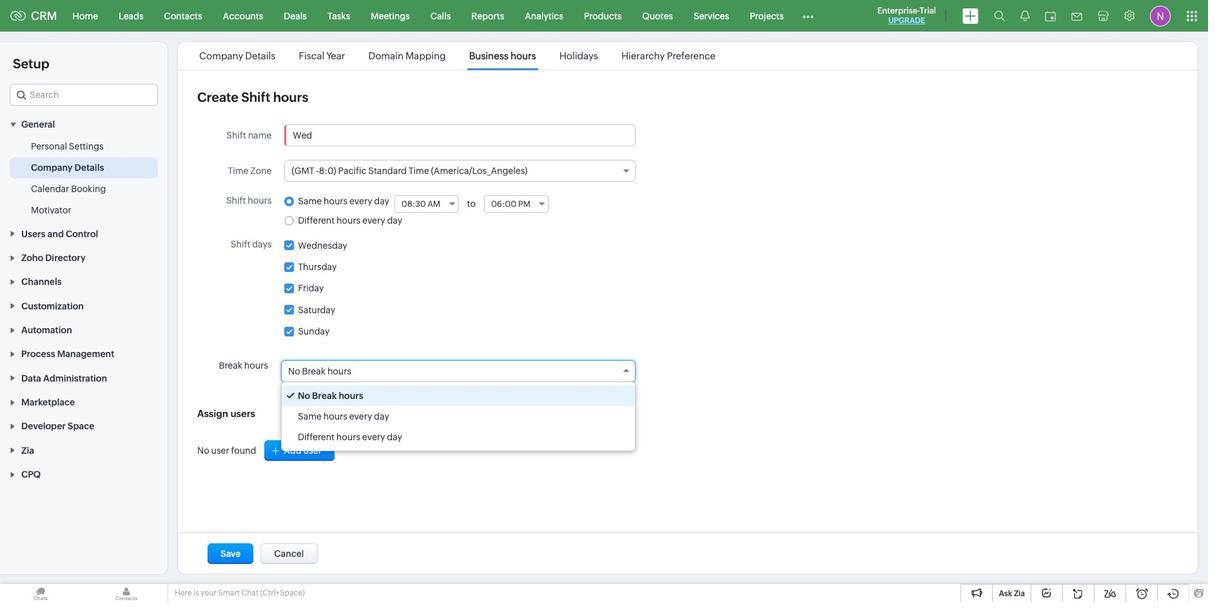 Task type: describe. For each thing, give the bounding box(es) containing it.
found
[[231, 446, 256, 456]]

no break hours
[[298, 391, 364, 401]]

analytics link
[[515, 0, 574, 31]]

days
[[252, 240, 272, 250]]

no user found
[[197, 446, 256, 456]]

1 same from the top
[[298, 196, 322, 207]]

motivator link
[[31, 204, 71, 217]]

general button
[[0, 112, 168, 136]]

different inside option
[[298, 432, 335, 443]]

calendar booking link
[[31, 183, 106, 196]]

save button
[[208, 544, 254, 564]]

1 different hours every day from the top
[[298, 216, 403, 226]]

break up assign users
[[219, 361, 243, 371]]

zone
[[250, 166, 272, 176]]

tasks link
[[317, 0, 361, 31]]

hierarchy preference
[[622, 50, 716, 61]]

details inside general region
[[75, 163, 104, 173]]

calendar
[[31, 184, 69, 194]]

shift for shift days
[[231, 240, 250, 250]]

accounts
[[223, 11, 263, 21]]

reports link
[[461, 0, 515, 31]]

home
[[73, 11, 98, 21]]

meetings link
[[361, 0, 420, 31]]

1 horizontal spatial company details
[[199, 50, 276, 61]]

list containing company details
[[188, 42, 728, 70]]

friday
[[298, 283, 324, 294]]

mapping
[[406, 50, 446, 61]]

deals link
[[274, 0, 317, 31]]

fiscal year link
[[297, 50, 347, 61]]

leads link
[[108, 0, 154, 31]]

enterprise-
[[878, 6, 920, 15]]

fiscal
[[299, 50, 325, 61]]

no inside the break hours no break hours
[[288, 366, 300, 377]]

mails image
[[1072, 13, 1083, 20]]

contacts link
[[154, 0, 213, 31]]

add
[[284, 446, 302, 456]]

calendar image
[[1046, 11, 1057, 21]]

services
[[694, 11, 730, 21]]

same inside option
[[298, 412, 322, 422]]

time
[[228, 166, 249, 176]]

leads
[[119, 11, 144, 21]]

products link
[[574, 0, 632, 31]]

saturday
[[298, 305, 336, 315]]

(ctrl+space)
[[260, 589, 305, 598]]

deals
[[284, 11, 307, 21]]

business hours
[[469, 50, 537, 61]]

shift hours
[[226, 195, 272, 206]]

personal settings
[[31, 141, 104, 152]]

your
[[201, 589, 217, 598]]

smart
[[218, 589, 240, 598]]

user for add
[[303, 446, 322, 456]]

projects link
[[740, 0, 795, 31]]

signals element
[[1013, 0, 1038, 32]]

zia
[[1015, 590, 1026, 599]]

thursday
[[298, 262, 337, 272]]

domain mapping link
[[367, 50, 448, 61]]

profile image
[[1151, 5, 1171, 26]]

quotes
[[643, 11, 673, 21]]

motivator
[[31, 205, 71, 216]]

business hours link
[[467, 50, 538, 61]]

company details link inside general region
[[31, 161, 104, 174]]

same hours every day option
[[282, 406, 635, 427]]

company details inside general region
[[31, 163, 104, 173]]

no for same
[[298, 391, 310, 401]]

assign users
[[197, 408, 255, 419]]

profile element
[[1143, 0, 1179, 31]]

crm
[[31, 9, 57, 23]]

chats image
[[0, 584, 81, 602]]

cancel
[[274, 549, 304, 559]]

1 different from the top
[[298, 216, 335, 226]]

create
[[197, 90, 239, 105]]

assign
[[197, 408, 228, 419]]

home link
[[62, 0, 108, 31]]

domain
[[369, 50, 404, 61]]

hierarchy preference link
[[620, 50, 718, 61]]

company inside general region
[[31, 163, 73, 173]]

No Break hours field
[[281, 361, 636, 383]]

tasks
[[328, 11, 350, 21]]

create menu image
[[963, 8, 979, 24]]

here
[[175, 589, 192, 598]]

reports
[[472, 11, 505, 21]]

different hours every day option
[[282, 427, 635, 448]]

year
[[327, 50, 345, 61]]

different hours every day inside different hours every day option
[[298, 432, 402, 443]]

break inside option
[[312, 391, 337, 401]]

personal settings link
[[31, 140, 104, 153]]



Task type: vqa. For each thing, say whether or not it's contained in the screenshot.
CRM
yes



Task type: locate. For each thing, give the bounding box(es) containing it.
same down the no break hours
[[298, 412, 322, 422]]

1 vertical spatial different
[[298, 432, 335, 443]]

same
[[298, 196, 322, 207], [298, 412, 322, 422]]

0 horizontal spatial company details
[[31, 163, 104, 173]]

2 user from the left
[[303, 446, 322, 456]]

0 vertical spatial same hours every day
[[298, 196, 390, 207]]

company details down the accounts link
[[199, 50, 276, 61]]

no up the no break hours
[[288, 366, 300, 377]]

same hours every day up wednesday
[[298, 196, 390, 207]]

0 vertical spatial different hours every day
[[298, 216, 403, 226]]

name
[[248, 130, 272, 141]]

company up the 'create' at top left
[[199, 50, 243, 61]]

shift left days
[[231, 240, 250, 250]]

hours inside same hours every day option
[[324, 412, 348, 422]]

shift left name
[[227, 130, 246, 141]]

1 user from the left
[[211, 446, 229, 456]]

domain mapping
[[369, 50, 446, 61]]

add user
[[284, 446, 322, 456]]

1 horizontal spatial company details link
[[197, 50, 278, 61]]

same hours every day inside option
[[298, 412, 389, 422]]

no break hours option
[[282, 386, 635, 406]]

no
[[288, 366, 300, 377], [298, 391, 310, 401], [197, 446, 209, 456]]

list
[[188, 42, 728, 70]]

same hours every day
[[298, 196, 390, 207], [298, 412, 389, 422]]

0 horizontal spatial company
[[31, 163, 73, 173]]

no inside no break hours option
[[298, 391, 310, 401]]

shift for shift hours
[[226, 195, 246, 206]]

shift right the 'create' at top left
[[241, 90, 270, 105]]

break hours no break hours
[[219, 361, 352, 377]]

calls
[[431, 11, 451, 21]]

0 vertical spatial details
[[245, 50, 276, 61]]

company up calendar
[[31, 163, 73, 173]]

1 vertical spatial details
[[75, 163, 104, 173]]

break down the break hours no break hours
[[312, 391, 337, 401]]

hours inside list
[[511, 50, 537, 61]]

save
[[221, 549, 241, 559]]

None text field
[[395, 196, 458, 212], [485, 196, 548, 212], [395, 196, 458, 212], [485, 196, 548, 212]]

personal
[[31, 141, 67, 152]]

users
[[231, 408, 255, 419]]

company details
[[199, 50, 276, 61], [31, 163, 104, 173]]

no for add
[[197, 446, 209, 456]]

1 vertical spatial company details link
[[31, 161, 104, 174]]

services link
[[684, 0, 740, 31]]

trial
[[920, 6, 937, 15]]

2 same from the top
[[298, 412, 322, 422]]

0 vertical spatial different
[[298, 216, 335, 226]]

2 vertical spatial no
[[197, 446, 209, 456]]

to
[[467, 199, 476, 209]]

details
[[245, 50, 276, 61], [75, 163, 104, 173]]

details up create shift hours
[[245, 50, 276, 61]]

setup
[[13, 56, 49, 71]]

mails element
[[1064, 1, 1091, 31]]

E.g.: US Shift text field
[[285, 125, 635, 146]]

projects
[[750, 11, 784, 21]]

0 horizontal spatial user
[[211, 446, 229, 456]]

1 same hours every day from the top
[[298, 196, 390, 207]]

contacts image
[[86, 584, 167, 602]]

different hours every day up wednesday
[[298, 216, 403, 226]]

break up the no break hours
[[302, 366, 326, 377]]

hours
[[511, 50, 537, 61], [273, 90, 309, 105], [248, 195, 272, 206], [324, 196, 348, 207], [337, 216, 361, 226], [244, 361, 268, 371], [328, 366, 352, 377], [339, 391, 364, 401], [324, 412, 348, 422], [337, 432, 361, 443]]

1 horizontal spatial details
[[245, 50, 276, 61]]

0 vertical spatial no
[[288, 366, 300, 377]]

details up booking
[[75, 163, 104, 173]]

user left the found
[[211, 446, 229, 456]]

time zone
[[228, 166, 272, 176]]

holidays link
[[558, 50, 601, 61]]

list box
[[282, 383, 635, 451]]

company details link
[[197, 50, 278, 61], [31, 161, 104, 174]]

here is your smart chat (ctrl+space)
[[175, 589, 305, 598]]

shift days
[[231, 240, 272, 250]]

no down "assign"
[[197, 446, 209, 456]]

chat
[[242, 589, 259, 598]]

ask
[[1000, 590, 1013, 599]]

upgrade
[[889, 16, 926, 25]]

0 horizontal spatial company details link
[[31, 161, 104, 174]]

ask zia
[[1000, 590, 1026, 599]]

1 horizontal spatial company
[[199, 50, 243, 61]]

shift for shift name
[[227, 130, 246, 141]]

products
[[584, 11, 622, 21]]

is
[[193, 589, 199, 598]]

2 different from the top
[[298, 432, 335, 443]]

2 different hours every day from the top
[[298, 432, 402, 443]]

0 horizontal spatial details
[[75, 163, 104, 173]]

shift down time
[[226, 195, 246, 206]]

same up wednesday
[[298, 196, 322, 207]]

fiscal year
[[299, 50, 345, 61]]

contacts
[[164, 11, 202, 21]]

company
[[199, 50, 243, 61], [31, 163, 73, 173]]

1 vertical spatial company details
[[31, 163, 104, 173]]

sunday
[[298, 326, 330, 337]]

no down the break hours no break hours
[[298, 391, 310, 401]]

holidays
[[560, 50, 599, 61]]

company details down the personal settings link at left top
[[31, 163, 104, 173]]

general region
[[0, 136, 168, 221]]

details inside list
[[245, 50, 276, 61]]

2 same hours every day from the top
[[298, 412, 389, 422]]

1 vertical spatial same
[[298, 412, 322, 422]]

signals image
[[1021, 10, 1030, 21]]

meetings
[[371, 11, 410, 21]]

crm link
[[10, 9, 57, 23]]

1 vertical spatial same hours every day
[[298, 412, 389, 422]]

shift
[[241, 90, 270, 105], [227, 130, 246, 141], [226, 195, 246, 206], [231, 240, 250, 250]]

accounts link
[[213, 0, 274, 31]]

every
[[350, 196, 373, 207], [363, 216, 385, 226], [349, 412, 372, 422], [362, 432, 385, 443]]

analytics
[[525, 11, 564, 21]]

different hours every day down the no break hours
[[298, 432, 402, 443]]

0 vertical spatial company details link
[[197, 50, 278, 61]]

0 vertical spatial company details
[[199, 50, 276, 61]]

booking
[[71, 184, 106, 194]]

0 vertical spatial company
[[199, 50, 243, 61]]

company details link down the accounts link
[[197, 50, 278, 61]]

create menu element
[[955, 0, 987, 31]]

business
[[469, 50, 509, 61]]

hours inside no break hours option
[[339, 391, 364, 401]]

hours inside different hours every day option
[[337, 432, 361, 443]]

hierarchy
[[622, 50, 665, 61]]

wednesday
[[298, 240, 347, 251]]

calendar booking
[[31, 184, 106, 194]]

1 vertical spatial different hours every day
[[298, 432, 402, 443]]

0 vertical spatial same
[[298, 196, 322, 207]]

list box containing no break hours
[[282, 383, 635, 451]]

enterprise-trial upgrade
[[878, 6, 937, 25]]

same hours every day down the no break hours
[[298, 412, 389, 422]]

shift name
[[227, 130, 272, 141]]

different hours every day
[[298, 216, 403, 226], [298, 432, 402, 443]]

different up add user
[[298, 432, 335, 443]]

user for no
[[211, 446, 229, 456]]

different up wednesday
[[298, 216, 335, 226]]

company details link down the personal settings link at left top
[[31, 161, 104, 174]]

cancel button
[[261, 544, 318, 564]]

settings
[[69, 141, 104, 152]]

create shift hours
[[197, 90, 309, 105]]

1 vertical spatial no
[[298, 391, 310, 401]]

1 vertical spatial company
[[31, 163, 73, 173]]

break
[[219, 361, 243, 371], [302, 366, 326, 377], [312, 391, 337, 401]]

calls link
[[420, 0, 461, 31]]

1 horizontal spatial user
[[303, 446, 322, 456]]

general
[[21, 120, 55, 130]]

preference
[[667, 50, 716, 61]]

user right add
[[303, 446, 322, 456]]



